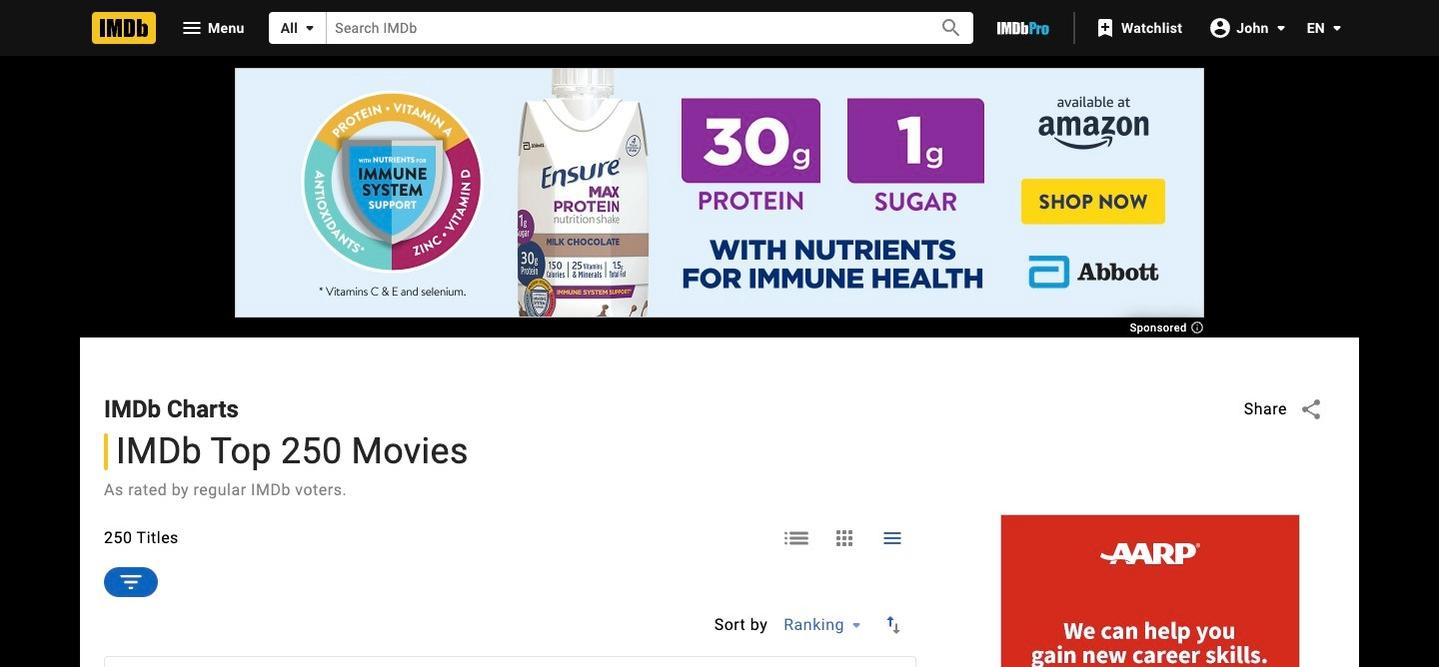 Task type: vqa. For each thing, say whether or not it's contained in the screenshot.
Share on social media image in the bottom of the page
yes



Task type: describe. For each thing, give the bounding box(es) containing it.
change sort by direction image
[[882, 614, 906, 638]]

detailed view image
[[785, 527, 809, 551]]

grid view image
[[833, 527, 857, 551]]

menu image
[[180, 16, 204, 40]]

selected:  compact view image
[[881, 527, 905, 551]]



Task type: locate. For each thing, give the bounding box(es) containing it.
submit search image
[[940, 16, 964, 40]]

filter image
[[117, 569, 145, 597]]

watchlist image
[[1093, 16, 1117, 40]]

None field
[[327, 12, 917, 44]]

None search field
[[269, 12, 973, 44]]

home image
[[92, 12, 156, 44]]

Search IMDb text field
[[327, 12, 917, 44]]

share on social media image
[[1299, 398, 1323, 422]]

arrow drop down image
[[1269, 15, 1293, 39], [298, 16, 322, 40], [1325, 16, 1349, 40], [845, 614, 869, 638]]

account circle image
[[1209, 15, 1233, 39]]



